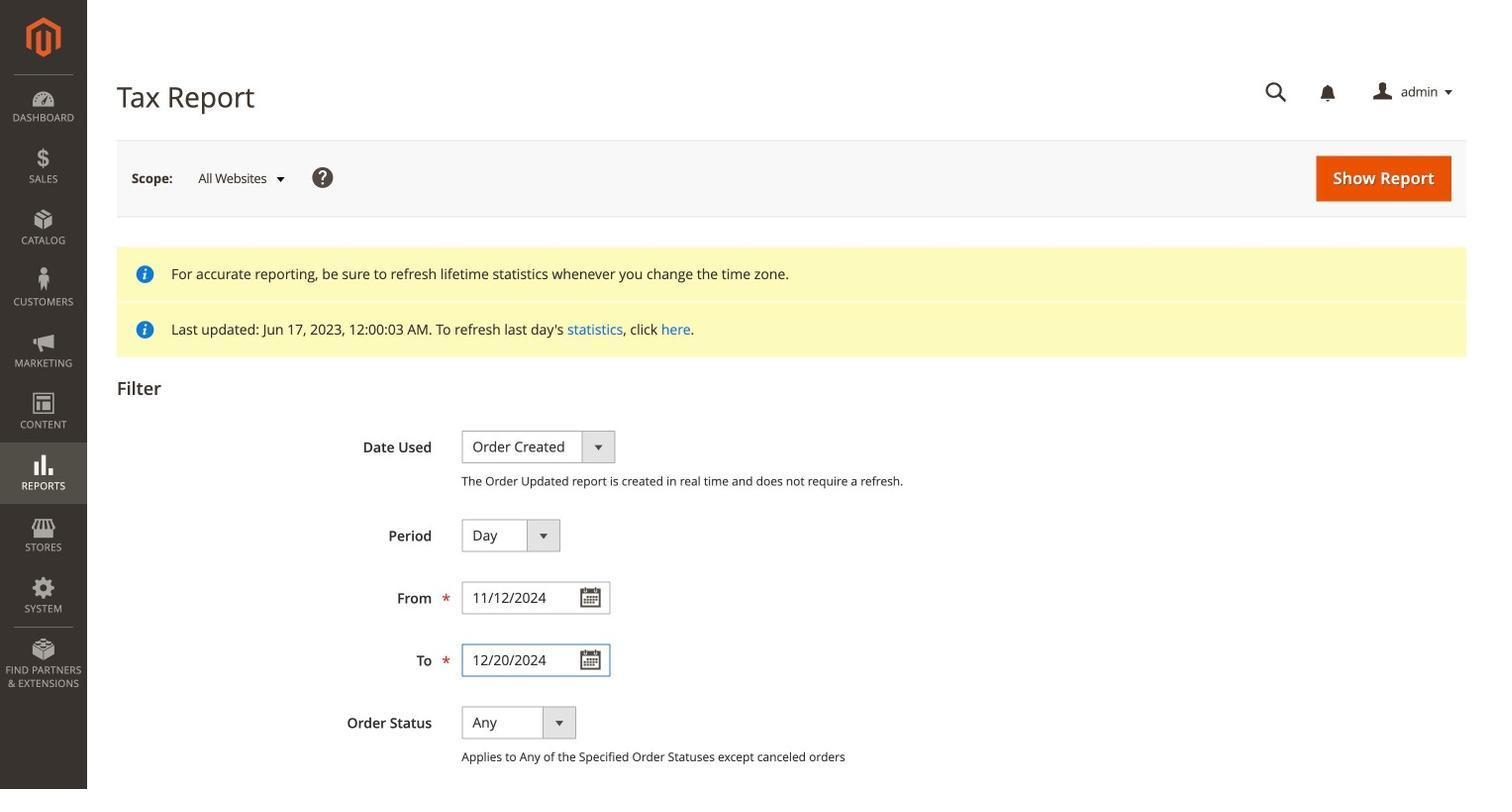 Task type: locate. For each thing, give the bounding box(es) containing it.
None text field
[[462, 582, 610, 614], [462, 644, 610, 677], [462, 582, 610, 614], [462, 644, 610, 677]]

magento admin panel image
[[26, 17, 61, 57]]

None text field
[[1252, 75, 1301, 110]]

menu bar
[[0, 74, 87, 700]]



